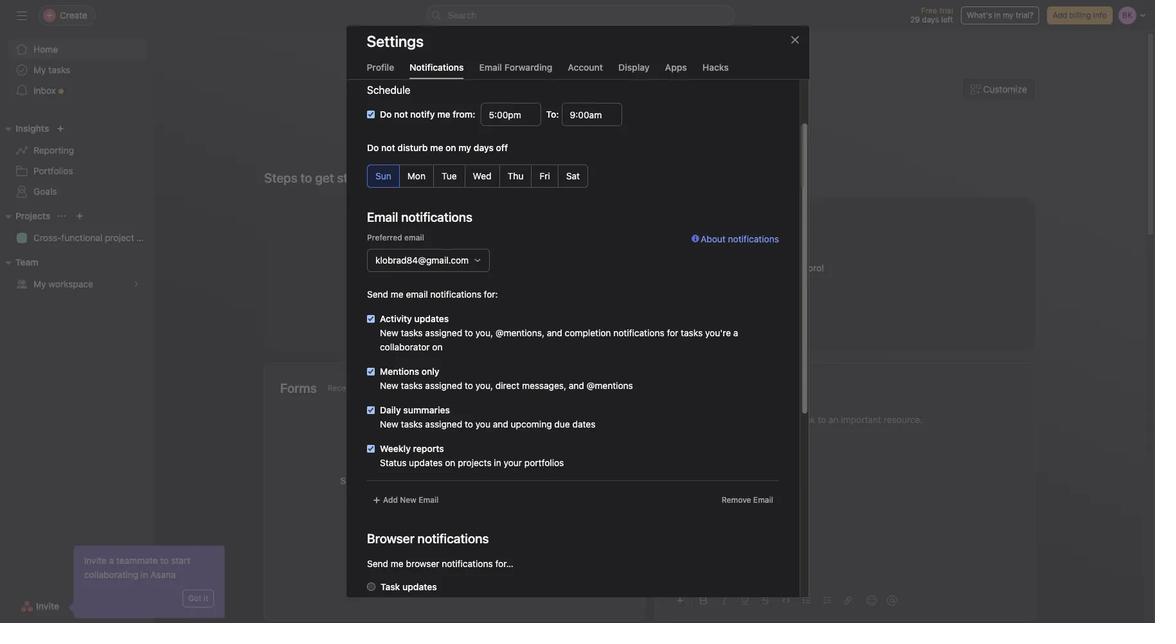 Task type: vqa. For each thing, say whether or not it's contained in the screenshot.
First:
no



Task type: locate. For each thing, give the bounding box(es) containing it.
in inside invite a teammate to start collaborating in asana got it
[[141, 569, 148, 580]]

comment
[[515, 597, 554, 608]]

a right comment
[[569, 597, 574, 608]]

remove email
[[722, 495, 773, 505]]

task down comment
[[527, 612, 544, 623]]

1 horizontal spatial invite
[[84, 555, 107, 566]]

1 vertical spatial invite
[[36, 601, 59, 611]]

my for my tasks
[[33, 64, 46, 75]]

new inside add new email button
[[400, 495, 416, 505]]

brad up the
[[573, 237, 605, 255]]

send up 'activity'
[[367, 289, 388, 300]]

you, left @mentions,
[[475, 327, 493, 338]]

to left start
[[160, 555, 169, 566]]

tasks inside mentions only new tasks assigned to you, direct messages, and @mentions
[[401, 380, 422, 391]]

0 vertical spatial in
[[995, 10, 1001, 20]]

free trial 29 days left
[[911, 6, 953, 24]]

new down 'activity'
[[380, 327, 398, 338]]

@mentions
[[586, 380, 633, 391]]

code image
[[782, 597, 790, 604]]

email down manage
[[418, 495, 438, 505]]

you up weekly reports status updates on projects in your portfolios
[[475, 419, 490, 430]]

0 horizontal spatial task
[[527, 612, 544, 623]]

invite for invite
[[36, 601, 59, 611]]

1 vertical spatial you,
[[475, 380, 493, 391]]

and inside mentions only new tasks assigned to you, direct messages, and @mentions
[[569, 380, 584, 391]]

new inside activity updates new tasks assigned to you, @mentions, and completion notifications for tasks you're a collaborator on
[[380, 327, 398, 338]]

1 vertical spatial updates
[[409, 457, 442, 468]]

1 vertical spatial collaborator
[[456, 612, 506, 623]]

to inside invite a teammate to start collaborating in asana got it
[[160, 555, 169, 566]]

browser notifications
[[367, 531, 489, 546]]

me up 'activity'
[[391, 289, 403, 300]]

me for email
[[391, 289, 403, 300]]

bulleted list image
[[803, 597, 811, 604]]

my inside teams element
[[33, 278, 46, 289]]

beginner
[[600, 262, 636, 273]]

assigned inside daily summaries new tasks assigned to you and upcoming due dates
[[425, 419, 462, 430]]

for:
[[484, 289, 498, 300]]

you, inside activity updates new tasks assigned to you, @mentions, and completion notifications for tasks you're a collaborator on
[[475, 327, 493, 338]]

2 horizontal spatial email
[[753, 495, 773, 505]]

29
[[911, 15, 920, 24]]

1 horizontal spatial add
[[1053, 10, 1068, 20]]

2 you, from the top
[[475, 380, 493, 391]]

you're
[[596, 597, 622, 608], [666, 597, 692, 608], [380, 612, 406, 623]]

to up daily summaries new tasks assigned to you and upcoming due dates
[[465, 380, 473, 391]]

0 horizontal spatial you're
[[380, 612, 406, 623]]

me right disturb
[[430, 142, 443, 153]]

you're right for
[[705, 327, 731, 338]]

on inside weekly reports status updates on projects in your portfolios
[[445, 457, 455, 468]]

my down team
[[33, 278, 46, 289]]

2 vertical spatial in
[[141, 569, 148, 580]]

email up 'activity'
[[406, 289, 428, 300]]

do right do not notify me from: option
[[380, 109, 392, 120]]

not left notify
[[394, 109, 408, 120]]

1 horizontal spatial asana
[[780, 262, 806, 273]]

invite inside invite a teammate to start collaborating in asana got it
[[84, 555, 107, 566]]

notifications
[[410, 62, 464, 73]]

1 horizontal spatial my
[[1003, 10, 1014, 20]]

you, left direct
[[475, 380, 493, 391]]

in down teammate
[[141, 569, 148, 580]]

customize button
[[962, 78, 1036, 101]]

tasks down the mentions on the bottom
[[401, 380, 422, 391]]

new down manage
[[400, 495, 416, 505]]

assigned down only
[[425, 380, 462, 391]]

going
[[695, 262, 719, 273]]

task right comment
[[576, 597, 594, 608]]

assigned for updates
[[425, 327, 462, 338]]

as
[[437, 612, 447, 623]]

billing
[[1070, 10, 1091, 20]]

tasks down 'activity'
[[401, 327, 422, 338]]

email down the email notifications
[[404, 233, 424, 242]]

my left trial?
[[1003, 10, 1014, 20]]

do up sun
[[367, 142, 379, 153]]

my
[[1003, 10, 1014, 20], [458, 142, 471, 153]]

goals
[[33, 186, 57, 197]]

1 horizontal spatial you
[[475, 419, 490, 430]]

0 horizontal spatial invite
[[36, 601, 59, 611]]

to up weekly reports status updates on projects in your portfolios
[[465, 419, 473, 430]]

me for browser
[[391, 558, 403, 569]]

0 horizontal spatial in
[[141, 569, 148, 580]]

to down how
[[378, 489, 386, 500]]

preferred
[[367, 233, 402, 242]]

None text field
[[561, 103, 622, 126]]

and right "messages,"
[[569, 380, 584, 391]]

link image
[[844, 597, 852, 604]]

1 horizontal spatial brad
[[703, 109, 744, 134]]

0 horizontal spatial my
[[458, 142, 471, 153]]

0 vertical spatial asana
[[780, 262, 806, 273]]

0 vertical spatial not
[[394, 109, 408, 120]]

1 vertical spatial you
[[396, 475, 411, 486]]

simplify
[[340, 475, 374, 486]]

on up only
[[432, 341, 442, 352]]

and inside simplify how you manage work requests. create a form to prioritize and track incoming work.
[[427, 489, 443, 500]]

goals link
[[8, 181, 147, 202]]

0 horizontal spatial you're
[[608, 237, 651, 255]]

asana right an
[[780, 262, 806, 273]]

0 vertical spatial you
[[475, 419, 490, 430]]

tasks right for
[[681, 327, 703, 338]]

task
[[576, 597, 594, 608], [527, 612, 544, 623]]

1 vertical spatial my
[[33, 278, 46, 289]]

you're left following,
[[596, 597, 622, 608]]

invite a teammate to start collaborating in asana got it
[[84, 555, 208, 603]]

great job brad you're on your way!
[[507, 237, 741, 255]]

asana
[[780, 262, 806, 273], [150, 569, 176, 580]]

updates down send me email notifications for:
[[414, 313, 449, 324]]

2 vertical spatial me
[[391, 558, 403, 569]]

invite inside button
[[36, 601, 59, 611]]

mentions
[[380, 366, 419, 377]]

weekly reports status updates on projects in your portfolios
[[380, 443, 564, 468]]

messages,
[[522, 380, 566, 391]]

1 horizontal spatial in
[[494, 457, 501, 468]]

0 horizontal spatial you
[[396, 475, 411, 486]]

updates
[[414, 313, 449, 324], [409, 457, 442, 468], [402, 581, 437, 592]]

my for my workspace
[[33, 278, 46, 289]]

2 my from the top
[[33, 278, 46, 289]]

your
[[503, 457, 522, 468]]

@mentions,
[[495, 327, 544, 338]]

on inside task updates you'll be notified when there's a comment on a task you're following, you're assigned a task, or you're added as a collaborator to a task
[[556, 597, 566, 608]]

a inside invite a teammate to start collaborating in asana got it
[[109, 555, 114, 566]]

1 horizontal spatial do
[[380, 109, 392, 120]]

remove email button
[[716, 491, 779, 509]]

updates down the reports
[[409, 457, 442, 468]]

0 vertical spatial you're
[[608, 237, 651, 255]]

assigned left underline icon
[[695, 597, 732, 608]]

2 send from the top
[[367, 558, 388, 569]]

collaborator inside task updates you'll be notified when there's a comment on a task you're following, you're assigned a task, or you're added as a collaborator to a task
[[456, 612, 506, 623]]

email
[[404, 233, 424, 242], [406, 289, 428, 300]]

my inside global element
[[33, 64, 46, 75]]

new for new tasks assigned to you and upcoming due dates
[[380, 419, 398, 430]]

add left billing
[[1053, 10, 1068, 20]]

1 send from the top
[[367, 289, 388, 300]]

new inside mentions only new tasks assigned to you, direct messages, and @mentions
[[380, 380, 398, 391]]

hacks button
[[703, 62, 729, 79]]

keep
[[672, 262, 693, 273]]

brad down hacks button
[[703, 109, 744, 134]]

tasks down the summaries
[[401, 419, 422, 430]]

you, for direct
[[475, 380, 493, 391]]

not left disturb
[[381, 142, 395, 153]]

trial
[[940, 6, 953, 15]]

notifications up become at right
[[728, 233, 779, 244]]

completed
[[537, 262, 581, 273]]

add down how
[[383, 495, 398, 505]]

in for weekly reports status updates on projects in your portfolios
[[494, 457, 501, 468]]

2 vertical spatial updates
[[402, 581, 437, 592]]

collaborator down there's at the left bottom
[[456, 612, 506, 623]]

notified
[[418, 597, 449, 608]]

assigned inside mentions only new tasks assigned to you, direct messages, and @mentions
[[425, 380, 462, 391]]

what's in my trial? button
[[961, 6, 1040, 24]]

tasks for daily summaries new tasks assigned to you and upcoming due dates
[[401, 419, 422, 430]]

projects element
[[0, 204, 154, 251]]

task,
[[742, 597, 762, 608]]

to left @mentions,
[[465, 327, 473, 338]]

tasks inside daily summaries new tasks assigned to you and upcoming due dates
[[401, 419, 422, 430]]

a down comment
[[520, 612, 524, 623]]

in right what's
[[995, 10, 1001, 20]]

on up you've completed the beginner course. keep going to become an asana pro! on the top
[[654, 237, 672, 255]]

you're left bold "icon"
[[666, 597, 692, 608]]

added
[[409, 612, 435, 623]]

0 vertical spatial updates
[[414, 313, 449, 324]]

invite
[[84, 555, 107, 566], [36, 601, 59, 611]]

for…
[[495, 558, 513, 569]]

assigned inside activity updates new tasks assigned to you, @mentions, and completion notifications for tasks you're a collaborator on
[[425, 327, 462, 338]]

you're down you'll
[[380, 612, 406, 623]]

start
[[171, 555, 190, 566]]

None text field
[[480, 103, 541, 126]]

add inside button
[[383, 495, 398, 505]]

cross-functional project plan link
[[8, 228, 154, 248]]

invite a teammate to start collaborating in asana tooltip
[[70, 546, 224, 618]]

notifications left 'for:'
[[430, 289, 481, 300]]

bold image
[[700, 597, 708, 604]]

apps button
[[665, 62, 687, 79]]

you up prioritize at bottom left
[[396, 475, 411, 486]]

it
[[204, 593, 208, 603]]

what's
[[967, 10, 992, 20]]

email left forwarding
[[479, 62, 502, 73]]

in inside weekly reports status updates on projects in your portfolios
[[494, 457, 501, 468]]

0 vertical spatial do
[[380, 109, 392, 120]]

1 vertical spatial add
[[383, 495, 398, 505]]

my left days off
[[458, 142, 471, 153]]

asana down start
[[150, 569, 176, 580]]

and left completion
[[547, 327, 562, 338]]

0 vertical spatial add
[[1053, 10, 1068, 20]]

updates up be
[[402, 581, 437, 592]]

in left your at the left of the page
[[494, 457, 501, 468]]

plan
[[137, 232, 154, 243]]

assigned for only
[[425, 380, 462, 391]]

0 vertical spatial brad
[[703, 109, 744, 134]]

1 vertical spatial you're
[[705, 327, 731, 338]]

20
[[682, 94, 694, 105]]

0 vertical spatial my
[[33, 64, 46, 75]]

to down comment
[[509, 612, 517, 623]]

0 vertical spatial send
[[367, 289, 388, 300]]

None radio
[[367, 583, 375, 591]]

collaborator inside activity updates new tasks assigned to you, @mentions, and completion notifications for tasks you're a collaborator on
[[380, 341, 430, 352]]

1 vertical spatial not
[[381, 142, 395, 153]]

new down the mentions on the bottom
[[380, 380, 398, 391]]

updates inside task updates you'll be notified when there's a comment on a task you're following, you're assigned a task, or you're added as a collaborator to a task
[[402, 581, 437, 592]]

new inside daily summaries new tasks assigned to you and upcoming due dates
[[380, 419, 398, 430]]

1 horizontal spatial you're
[[705, 327, 731, 338]]

trial?
[[1016, 10, 1034, 20]]

collaborator up the mentions on the bottom
[[380, 341, 430, 352]]

0 vertical spatial invite
[[84, 555, 107, 566]]

toolbar
[[671, 586, 1020, 615]]

notifications left for…
[[442, 558, 493, 569]]

0 vertical spatial my
[[1003, 10, 1014, 20]]

1 vertical spatial asana
[[150, 569, 176, 580]]

on up tue
[[445, 142, 456, 153]]

add inside button
[[1053, 10, 1068, 20]]

1 vertical spatial send
[[367, 558, 388, 569]]

None checkbox
[[367, 406, 375, 414], [367, 445, 375, 453], [367, 406, 375, 414], [367, 445, 375, 453]]

to right going
[[721, 262, 729, 273]]

and down manage
[[427, 489, 443, 500]]

email right remove
[[753, 495, 773, 505]]

fri
[[539, 170, 550, 181]]

browser
[[406, 558, 439, 569]]

1 vertical spatial my
[[458, 142, 471, 153]]

fri button
[[531, 165, 558, 188]]

invite button
[[12, 595, 68, 618]]

on right comment
[[556, 597, 566, 608]]

notifications inside activity updates new tasks assigned to you, @mentions, and completion notifications for tasks you're a collaborator on
[[613, 327, 664, 338]]

friday, october 20 good afternoon, brad
[[556, 94, 744, 134]]

portfolios link
[[8, 161, 147, 181]]

on up work
[[445, 457, 455, 468]]

1 horizontal spatial collaborator
[[456, 612, 506, 623]]

hacks
[[703, 62, 729, 73]]

to
[[301, 170, 312, 185], [721, 262, 729, 273], [465, 327, 473, 338], [465, 380, 473, 391], [465, 419, 473, 430], [378, 489, 386, 500], [160, 555, 169, 566], [509, 612, 517, 623]]

1 you, from the top
[[475, 327, 493, 338]]

schedule
[[367, 84, 410, 96]]

collaborator
[[380, 341, 430, 352], [456, 612, 506, 623]]

updates inside activity updates new tasks assigned to you, @mentions, and completion notifications for tasks you're a collaborator on
[[414, 313, 449, 324]]

0 vertical spatial you,
[[475, 327, 493, 338]]

send up task
[[367, 558, 388, 569]]

assigned
[[425, 327, 462, 338], [425, 380, 462, 391], [425, 419, 462, 430], [695, 597, 732, 608]]

None checkbox
[[367, 315, 375, 323], [367, 368, 375, 375], [367, 315, 375, 323], [367, 368, 375, 375]]

upcoming
[[511, 419, 552, 430]]

new down daily
[[380, 419, 398, 430]]

global element
[[0, 32, 154, 109]]

0 horizontal spatial add
[[383, 495, 398, 505]]

tasks inside global element
[[48, 64, 70, 75]]

assigned down the summaries
[[425, 419, 462, 430]]

1 vertical spatial do
[[367, 142, 379, 153]]

a up collaborating
[[109, 555, 114, 566]]

updates inside weekly reports status updates on projects in your portfolios
[[409, 457, 442, 468]]

assigned down send me email notifications for:
[[425, 327, 462, 338]]

to:
[[546, 109, 559, 120]]

1 horizontal spatial task
[[576, 597, 594, 608]]

tasks down home
[[48, 64, 70, 75]]

you're up beginner
[[608, 237, 651, 255]]

2 horizontal spatial in
[[995, 10, 1001, 20]]

a left underline icon
[[734, 597, 739, 608]]

reporting link
[[8, 140, 147, 161]]

0 vertical spatial collaborator
[[380, 341, 430, 352]]

1 vertical spatial me
[[391, 289, 403, 300]]

a right there's at the left bottom
[[507, 597, 512, 608]]

in
[[995, 10, 1001, 20], [494, 457, 501, 468], [141, 569, 148, 580]]

a left form
[[542, 475, 547, 486]]

0 horizontal spatial asana
[[150, 569, 176, 580]]

you've completed the beginner course. keep going to become an asana pro!
[[507, 262, 824, 273]]

0 horizontal spatial collaborator
[[380, 341, 430, 352]]

me up task
[[391, 558, 403, 569]]

tasks for mentions only new tasks assigned to you, direct messages, and @mentions
[[401, 380, 422, 391]]

a right for
[[733, 327, 738, 338]]

notifications left for
[[613, 327, 664, 338]]

and left upcoming
[[493, 419, 508, 430]]

disturb
[[397, 142, 428, 153]]

0 horizontal spatial brad
[[573, 237, 605, 255]]

thu button
[[499, 165, 532, 188]]

new for new tasks assigned to you, @mentions, and completion notifications for tasks you're a collaborator on
[[380, 327, 398, 338]]

send for send me browser notifications for…
[[367, 558, 388, 569]]

my up inbox at the left of the page
[[33, 64, 46, 75]]

0 horizontal spatial do
[[367, 142, 379, 153]]

1 my from the top
[[33, 64, 46, 75]]

daily
[[380, 404, 401, 415]]

on inside activity updates new tasks assigned to you, @mentions, and completion notifications for tasks you're a collaborator on
[[432, 341, 442, 352]]

1 vertical spatial in
[[494, 457, 501, 468]]

pro!
[[808, 262, 824, 273]]

you, inside mentions only new tasks assigned to you, direct messages, and @mentions
[[475, 380, 493, 391]]

updates for activity updates
[[414, 313, 449, 324]]



Task type: describe. For each thing, give the bounding box(es) containing it.
thu
[[507, 170, 523, 181]]

beginner
[[590, 162, 633, 174]]

search
[[448, 10, 477, 21]]

do not notify me from:
[[380, 109, 475, 120]]

to inside activity updates new tasks assigned to you, @mentions, and completion notifications for tasks you're a collaborator on
[[465, 327, 473, 338]]

assigned for summaries
[[425, 419, 462, 430]]

do not disturb me on my days off
[[367, 142, 508, 153]]

to inside daily summaries new tasks assigned to you and upcoming due dates
[[465, 419, 473, 430]]

a right as
[[449, 612, 454, 623]]

insights element
[[0, 117, 154, 204]]

when
[[452, 597, 474, 608]]

close image
[[790, 35, 800, 45]]

1 vertical spatial brad
[[573, 237, 605, 255]]

following,
[[624, 597, 664, 608]]

portfolios
[[524, 457, 564, 468]]

projects
[[458, 457, 491, 468]]

wed
[[473, 170, 491, 181]]

new for new tasks assigned to you, direct messages, and @mentions
[[380, 380, 398, 391]]

great
[[507, 237, 545, 255]]

email notifications
[[367, 210, 472, 224]]

about notifications link
[[691, 232, 779, 287]]

at mention image
[[887, 595, 898, 606]]

email forwarding
[[479, 62, 553, 73]]

not for disturb
[[381, 142, 395, 153]]

got it button
[[183, 590, 214, 608]]

october
[[640, 94, 679, 105]]

assigned inside task updates you'll be notified when there's a comment on a task you're following, you're assigned a task, or you're added as a collaborator to a task
[[695, 597, 732, 608]]

on for updates
[[445, 457, 455, 468]]

not for notify
[[394, 109, 408, 120]]

email forwarding button
[[479, 62, 553, 79]]

forwarding
[[505, 62, 553, 73]]

simplify how you manage work requests. create a form to prioritize and track incoming work.
[[340, 475, 569, 500]]

free
[[921, 6, 937, 15]]

a inside activity updates new tasks assigned to you, @mentions, and completion notifications for tasks you're a collaborator on
[[733, 327, 738, 338]]

notifications button
[[410, 62, 464, 79]]

add new email
[[383, 495, 438, 505]]

team button
[[0, 255, 38, 270]]

work.
[[509, 489, 532, 500]]

the
[[584, 262, 597, 273]]

customize
[[984, 84, 1027, 95]]

collaborating
[[84, 569, 138, 580]]

activity updates new tasks assigned to you, @mentions, and completion notifications for tasks you're a collaborator on
[[380, 313, 738, 352]]

steps
[[264, 170, 298, 185]]

wed button
[[464, 165, 500, 188]]

mon button
[[399, 165, 434, 188]]

1 horizontal spatial you're
[[596, 597, 622, 608]]

add new email button
[[367, 491, 444, 509]]

about
[[700, 233, 725, 244]]

0 horizontal spatial email
[[418, 495, 438, 505]]

due
[[554, 419, 570, 430]]

and inside activity updates new tasks assigned to you, @mentions, and completion notifications for tasks you're a collaborator on
[[547, 327, 562, 338]]

profile button
[[367, 62, 394, 79]]

portfolios
[[33, 165, 73, 176]]

daily summaries new tasks assigned to you and upcoming due dates
[[380, 404, 595, 430]]

0 vertical spatial me
[[430, 142, 443, 153]]

insights button
[[0, 121, 49, 136]]

tasks for activity updates new tasks assigned to you, @mentions, and completion notifications for tasks you're a collaborator on
[[401, 327, 422, 338]]

to inside simplify how you manage work requests. create a form to prioritize and track incoming work.
[[378, 489, 386, 500]]

on for me
[[445, 142, 456, 153]]

klobrad84@gmail.com
[[375, 255, 469, 266]]

sat button
[[558, 165, 588, 188]]

to inside task updates you'll be notified when there's a comment on a task you're following, you're assigned a task, or you're added as a collaborator to a task
[[509, 612, 517, 623]]

updates for task updates
[[402, 581, 437, 592]]

you're inside activity updates new tasks assigned to you, @mentions, and completion notifications for tasks you're a collaborator on
[[705, 327, 731, 338]]

account
[[568, 62, 603, 73]]

weekly
[[380, 443, 411, 454]]

work
[[448, 475, 469, 486]]

functional
[[61, 232, 103, 243]]

cross-functional project plan
[[33, 232, 154, 243]]

in inside button
[[995, 10, 1001, 20]]

strikethrough image
[[762, 597, 770, 604]]

inbox
[[33, 85, 56, 96]]

what's in my trial?
[[967, 10, 1034, 20]]

team
[[15, 257, 38, 267]]

1 horizontal spatial email
[[479, 62, 502, 73]]

project
[[105, 232, 134, 243]]

prioritize
[[388, 489, 425, 500]]

teams element
[[0, 251, 154, 297]]

reports
[[413, 443, 444, 454]]

projects
[[15, 210, 50, 221]]

status
[[380, 457, 406, 468]]

days off
[[473, 142, 508, 153]]

apps
[[665, 62, 687, 73]]

on for you're
[[654, 237, 672, 255]]

invite for invite a teammate to start collaborating in asana got it
[[84, 555, 107, 566]]

Do not notify me from: checkbox
[[367, 111, 375, 118]]

forms
[[280, 381, 317, 395]]

tue
[[441, 170, 457, 181]]

numbered list image
[[824, 597, 831, 604]]

friday,
[[606, 94, 637, 105]]

brad inside friday, october 20 good afternoon, brad
[[703, 109, 744, 134]]

my workspace
[[33, 278, 93, 289]]

you, for @mentions,
[[475, 327, 493, 338]]

italics image
[[721, 597, 728, 604]]

0 vertical spatial task
[[576, 597, 594, 608]]

0 vertical spatial email
[[404, 233, 424, 242]]

to inside mentions only new tasks assigned to you, direct messages, and @mentions
[[465, 380, 473, 391]]

2 horizontal spatial you're
[[666, 597, 692, 608]]

requests.
[[471, 475, 510, 486]]

do for do not notify me from:
[[380, 109, 392, 120]]

add billing info button
[[1047, 6, 1113, 24]]

asana inside invite a teammate to start collaborating in asana got it
[[150, 569, 176, 580]]

insights
[[15, 123, 49, 134]]

a inside simplify how you manage work requests. create a form to prioritize and track incoming work.
[[542, 475, 547, 486]]

your way!
[[675, 237, 741, 255]]

there's
[[477, 597, 505, 608]]

task
[[380, 581, 400, 592]]

my inside button
[[1003, 10, 1014, 20]]

klobrad84@gmail.com button
[[367, 249, 490, 272]]

do for do not disturb me on my days off
[[367, 142, 379, 153]]

job
[[549, 237, 570, 255]]

and inside daily summaries new tasks assigned to you and upcoming due dates
[[493, 419, 508, 430]]

email inside button
[[753, 495, 773, 505]]

create
[[512, 475, 540, 486]]

send for send me email notifications for:
[[367, 289, 388, 300]]

you inside daily summaries new tasks assigned to you and upcoming due dates
[[475, 419, 490, 430]]

add for add billing info
[[1053, 10, 1068, 20]]

sun
[[375, 170, 391, 181]]

hide sidebar image
[[17, 10, 27, 21]]

to right steps
[[301, 170, 312, 185]]

1 vertical spatial task
[[527, 612, 544, 623]]

dates
[[572, 419, 595, 430]]

get started
[[315, 170, 379, 185]]

you inside simplify how you manage work requests. create a form to prioritize and track incoming work.
[[396, 475, 411, 486]]

search list box
[[426, 5, 735, 26]]

course.
[[639, 262, 669, 273]]

good
[[556, 109, 605, 134]]

summaries
[[403, 404, 450, 415]]

activity
[[380, 313, 412, 324]]

add for add new email
[[383, 495, 398, 505]]

1 vertical spatial email
[[406, 289, 428, 300]]

underline image
[[741, 597, 749, 604]]

send me browser notifications for…
[[367, 558, 513, 569]]

direct
[[495, 380, 519, 391]]

in for invite a teammate to start collaborating in asana got it
[[141, 569, 148, 580]]

manage
[[413, 475, 446, 486]]

info
[[1094, 10, 1107, 20]]

afternoon,
[[609, 109, 698, 134]]



